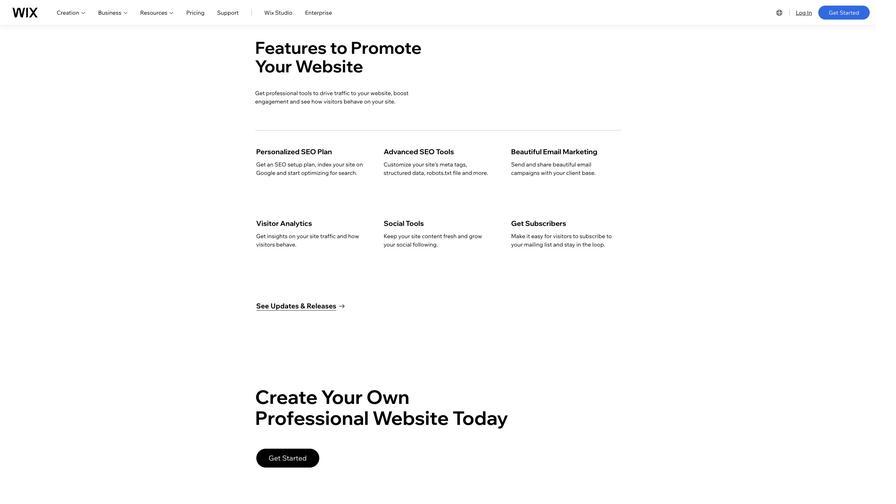 Task type: vqa. For each thing, say whether or not it's contained in the screenshot.
right is
no



Task type: locate. For each thing, give the bounding box(es) containing it.
your up data, at the top of page
[[413, 161, 424, 168]]

seo up site's
[[419, 147, 435, 156]]

insights
[[267, 233, 288, 240]]

for down index
[[330, 169, 337, 176]]

2 horizontal spatial on
[[364, 98, 371, 105]]

plan,
[[304, 161, 316, 168]]

google
[[256, 169, 275, 176]]

tools
[[436, 147, 454, 156], [406, 219, 424, 228]]

get professional tools to drive traffic to your website, boost engagement and see how visitors behave on your site.
[[255, 90, 409, 105]]

social
[[384, 219, 404, 228]]

seo inside get an seo setup plan, index your site on google and start optimizing for search.
[[275, 161, 286, 168]]

0 horizontal spatial how
[[311, 98, 322, 105]]

1 horizontal spatial your
[[321, 385, 363, 409]]

0 vertical spatial on
[[364, 98, 371, 105]]

on inside get professional tools to drive traffic to your website, boost engagement and see how visitors behave on your site.
[[364, 98, 371, 105]]

search.
[[339, 169, 357, 176]]

language selector, english selected image
[[775, 8, 784, 17]]

1 horizontal spatial visitors
[[324, 98, 342, 105]]

personalized seo plan
[[256, 147, 332, 156]]

site
[[346, 161, 355, 168], [310, 233, 319, 240], [411, 233, 421, 240]]

enterprise link
[[305, 8, 332, 17]]

your up behave
[[358, 90, 369, 97]]

campaigns
[[511, 169, 540, 176]]

1 vertical spatial for
[[544, 233, 552, 240]]

on up the behave.
[[289, 233, 295, 240]]

create your own professional website today
[[255, 385, 508, 430]]

grow
[[469, 233, 482, 240]]

0 horizontal spatial visitors
[[256, 241, 275, 248]]

1 vertical spatial visitors
[[553, 233, 572, 240]]

0 vertical spatial visitors
[[324, 98, 342, 105]]

how inside get professional tools to drive traffic to your website, boost engagement and see how visitors behave on your site.
[[311, 98, 322, 105]]

releases
[[307, 301, 336, 310]]

website for promote
[[295, 56, 363, 77]]

seo
[[301, 147, 316, 156], [419, 147, 435, 156], [275, 161, 286, 168]]

customize your site's meta tags, structured data, robots.txt file and more.
[[384, 161, 488, 176]]

an
[[267, 161, 273, 168]]

for
[[330, 169, 337, 176], [544, 233, 552, 240]]

1 vertical spatial get started
[[269, 454, 307, 462]]

your
[[255, 56, 292, 77], [321, 385, 363, 409]]

site down analytics
[[310, 233, 319, 240]]

get started
[[829, 9, 859, 16], [269, 454, 307, 462]]

and inside get insights on your site traffic and how visitors behave.
[[337, 233, 347, 240]]

1 vertical spatial traffic
[[320, 233, 336, 240]]

traffic
[[334, 90, 350, 97], [320, 233, 336, 240]]

seo for personalized
[[301, 147, 316, 156]]

list
[[255, 130, 620, 273]]

website
[[295, 56, 363, 77], [372, 406, 449, 430]]

1 vertical spatial get started link
[[256, 449, 319, 468]]

traffic inside get insights on your site traffic and how visitors behave.
[[320, 233, 336, 240]]

see
[[256, 301, 269, 310]]

0 vertical spatial how
[[311, 98, 322, 105]]

get
[[829, 9, 838, 16], [255, 90, 265, 97], [256, 161, 266, 168], [511, 219, 524, 228], [256, 233, 266, 240], [269, 454, 281, 462]]

1 horizontal spatial on
[[356, 161, 363, 168]]

your down website,
[[372, 98, 384, 105]]

seo up plan,
[[301, 147, 316, 156]]

2 vertical spatial on
[[289, 233, 295, 240]]

visitors inside make it easy for visitors to subscribe to your mailing list and stay in the loop.
[[553, 233, 572, 240]]

2 horizontal spatial seo
[[419, 147, 435, 156]]

loop.
[[592, 241, 605, 248]]

email
[[577, 161, 591, 168]]

keep
[[384, 233, 397, 240]]

your down beautiful at top right
[[553, 169, 565, 176]]

support
[[217, 9, 239, 16]]

1 vertical spatial started
[[282, 454, 307, 462]]

and inside keep your site content fresh and grow your social following.
[[458, 233, 468, 240]]

for inside get an seo setup plan, index your site on google and start optimizing for search.
[[330, 169, 337, 176]]

to inside features to promote your website
[[330, 37, 347, 58]]

1 vertical spatial how
[[348, 233, 359, 240]]

your down analytics
[[297, 233, 308, 240]]

tools right social
[[406, 219, 424, 228]]

with
[[541, 169, 552, 176]]

1 vertical spatial website
[[372, 406, 449, 430]]

1 vertical spatial your
[[321, 385, 363, 409]]

0 vertical spatial for
[[330, 169, 337, 176]]

tags,
[[454, 161, 467, 168]]

marketing
[[563, 147, 597, 156]]

tools up the meta
[[436, 147, 454, 156]]

2 horizontal spatial visitors
[[553, 233, 572, 240]]

2 horizontal spatial site
[[411, 233, 421, 240]]

make it easy for visitors to subscribe to your mailing list and stay in the loop.
[[511, 233, 612, 248]]

started
[[840, 9, 859, 16], [282, 454, 307, 462]]

0 vertical spatial tools
[[436, 147, 454, 156]]

0 horizontal spatial your
[[255, 56, 292, 77]]

0 horizontal spatial for
[[330, 169, 337, 176]]

your up search.
[[333, 161, 344, 168]]

your inside create your own professional website today
[[321, 385, 363, 409]]

0 vertical spatial get started
[[829, 9, 859, 16]]

0 horizontal spatial on
[[289, 233, 295, 240]]

your
[[358, 90, 369, 97], [372, 98, 384, 105], [333, 161, 344, 168], [413, 161, 424, 168], [553, 169, 565, 176], [297, 233, 308, 240], [398, 233, 410, 240], [384, 241, 395, 248], [511, 241, 523, 248]]

site.
[[385, 98, 395, 105]]

website inside create your own professional website today
[[372, 406, 449, 430]]

creation
[[57, 9, 79, 16]]

seo right an
[[275, 161, 286, 168]]

0 vertical spatial get started link
[[818, 5, 870, 19]]

0 horizontal spatial seo
[[275, 161, 286, 168]]

1 horizontal spatial tools
[[436, 147, 454, 156]]

site's
[[425, 161, 438, 168]]

get an seo setup plan, index your site on google and start optimizing for search.
[[256, 161, 363, 176]]

website inside features to promote your website
[[295, 56, 363, 77]]

on up search.
[[356, 161, 363, 168]]

for up list
[[544, 233, 552, 240]]

visitors down drive
[[324, 98, 342, 105]]

1 vertical spatial tools
[[406, 219, 424, 228]]

site up following.
[[411, 233, 421, 240]]

0 vertical spatial website
[[295, 56, 363, 77]]

0 horizontal spatial website
[[295, 56, 363, 77]]

list
[[544, 241, 552, 248]]

creation button
[[57, 8, 85, 17]]

get subscribers
[[511, 219, 566, 228]]

1 horizontal spatial for
[[544, 233, 552, 240]]

stay
[[564, 241, 575, 248]]

1 horizontal spatial site
[[346, 161, 355, 168]]

engagement
[[255, 98, 289, 105]]

features to promote your website
[[255, 37, 422, 77]]

your down keep
[[384, 241, 395, 248]]

on right behave
[[364, 98, 371, 105]]

and
[[290, 98, 300, 105], [526, 161, 536, 168], [277, 169, 287, 176], [462, 169, 472, 176], [337, 233, 347, 240], [458, 233, 468, 240], [553, 241, 563, 248]]

support link
[[217, 8, 239, 17]]

your down make
[[511, 241, 523, 248]]

0 horizontal spatial tools
[[406, 219, 424, 228]]

0 horizontal spatial site
[[310, 233, 319, 240]]

website for own
[[372, 406, 449, 430]]

traffic for site
[[320, 233, 336, 240]]

get started link
[[818, 5, 870, 19], [256, 449, 319, 468]]

to
[[330, 37, 347, 58], [313, 90, 319, 97], [351, 90, 356, 97], [573, 233, 578, 240], [606, 233, 612, 240]]

send
[[511, 161, 525, 168]]

advanced seo tools
[[384, 147, 454, 156]]

resources
[[140, 9, 167, 16]]

1 vertical spatial on
[[356, 161, 363, 168]]

own
[[366, 385, 409, 409]]

0 horizontal spatial get started link
[[256, 449, 319, 468]]

how
[[311, 98, 322, 105], [348, 233, 359, 240]]

analytics
[[280, 219, 312, 228]]

0 vertical spatial started
[[840, 9, 859, 16]]

and inside get an seo setup plan, index your site on google and start optimizing for search.
[[277, 169, 287, 176]]

visitors down insights on the left of page
[[256, 241, 275, 248]]

0 horizontal spatial get started
[[269, 454, 307, 462]]

1 horizontal spatial seo
[[301, 147, 316, 156]]

site up search.
[[346, 161, 355, 168]]

traffic inside get professional tools to drive traffic to your website, boost engagement and see how visitors behave on your site.
[[334, 90, 350, 97]]

&
[[300, 301, 305, 310]]

wix studio link
[[264, 8, 292, 17]]

visitors up 'stay'
[[553, 233, 572, 240]]

0 vertical spatial traffic
[[334, 90, 350, 97]]

1 horizontal spatial how
[[348, 233, 359, 240]]

website,
[[371, 90, 392, 97]]

professional
[[255, 406, 369, 430]]

1 horizontal spatial website
[[372, 406, 449, 430]]

your up 'social'
[[398, 233, 410, 240]]

0 vertical spatial your
[[255, 56, 292, 77]]

email
[[543, 147, 561, 156]]

mailing
[[524, 241, 543, 248]]

1 horizontal spatial started
[[840, 9, 859, 16]]

subscribers
[[525, 219, 566, 228]]

your inside make it easy for visitors to subscribe to your mailing list and stay in the loop.
[[511, 241, 523, 248]]

get inside get professional tools to drive traffic to your website, boost engagement and see how visitors behave on your site.
[[255, 90, 265, 97]]

visitors
[[324, 98, 342, 105], [553, 233, 572, 240], [256, 241, 275, 248]]

2 vertical spatial visitors
[[256, 241, 275, 248]]

customize
[[384, 161, 411, 168]]

on
[[364, 98, 371, 105], [356, 161, 363, 168], [289, 233, 295, 240]]



Task type: describe. For each thing, give the bounding box(es) containing it.
wix studio
[[264, 9, 292, 16]]

it
[[526, 233, 530, 240]]

beautiful email marketing
[[511, 147, 597, 156]]

site inside get insights on your site traffic and how visitors behave.
[[310, 233, 319, 240]]

and inside make it easy for visitors to subscribe to your mailing list and stay in the loop.
[[553, 241, 563, 248]]

1 horizontal spatial get started
[[829, 9, 859, 16]]

start
[[288, 169, 300, 176]]

create
[[255, 385, 318, 409]]

on inside get insights on your site traffic and how visitors behave.
[[289, 233, 295, 240]]

site inside keep your site content fresh and grow your social following.
[[411, 233, 421, 240]]

log
[[796, 9, 806, 16]]

and inside get professional tools to drive traffic to your website, boost engagement and see how visitors behave on your site.
[[290, 98, 300, 105]]

advanced
[[384, 147, 418, 156]]

for inside make it easy for visitors to subscribe to your mailing list and stay in the loop.
[[544, 233, 552, 240]]

business button
[[98, 8, 128, 17]]

the
[[582, 241, 591, 248]]

site inside get an seo setup plan, index your site on google and start optimizing for search.
[[346, 161, 355, 168]]

pricing link
[[186, 8, 204, 17]]

keep your site content fresh and grow your social following.
[[384, 233, 482, 248]]

meta
[[440, 161, 453, 168]]

your inside features to promote your website
[[255, 56, 292, 77]]

behave
[[344, 98, 363, 105]]

visitor
[[256, 219, 279, 228]]

data,
[[412, 169, 425, 176]]

social tools
[[384, 219, 424, 228]]

visitors inside get professional tools to drive traffic to your website, boost engagement and see how visitors behave on your site.
[[324, 98, 342, 105]]

wix
[[264, 9, 274, 16]]

tools
[[299, 90, 312, 97]]

share
[[537, 161, 552, 168]]

traffic for drive
[[334, 90, 350, 97]]

see
[[301, 98, 310, 105]]

get inside get an seo setup plan, index your site on google and start optimizing for search.
[[256, 161, 266, 168]]

behave.
[[276, 241, 297, 248]]

structured
[[384, 169, 411, 176]]

your inside send and share beautiful email campaigns with your client base.
[[553, 169, 565, 176]]

more.
[[473, 169, 488, 176]]

setup
[[288, 161, 302, 168]]

0 horizontal spatial started
[[282, 454, 307, 462]]

and inside send and share beautiful email campaigns with your client base.
[[526, 161, 536, 168]]

see updates & releases link
[[256, 301, 345, 311]]

seo for advanced
[[419, 147, 435, 156]]

get inside get insights on your site traffic and how visitors behave.
[[256, 233, 266, 240]]

beautiful
[[511, 147, 542, 156]]

in
[[807, 9, 812, 16]]

send and share beautiful email campaigns with your client base.
[[511, 161, 596, 176]]

today
[[452, 406, 508, 430]]

boost
[[393, 90, 409, 97]]

studio
[[275, 9, 292, 16]]

fresh
[[443, 233, 457, 240]]

visitor analytics
[[256, 219, 312, 228]]

professional
[[266, 90, 298, 97]]

see updates & releases
[[256, 301, 336, 310]]

how inside get insights on your site traffic and how visitors behave.
[[348, 233, 359, 240]]

robots.txt
[[427, 169, 452, 176]]

and inside the customize your site's meta tags, structured data, robots.txt file and more.
[[462, 169, 472, 176]]

1 horizontal spatial get started link
[[818, 5, 870, 19]]

content
[[422, 233, 442, 240]]

following.
[[413, 241, 438, 248]]

easy
[[531, 233, 543, 240]]

file
[[453, 169, 461, 176]]

client
[[566, 169, 581, 176]]

updates
[[271, 301, 299, 310]]

subscribe
[[580, 233, 605, 240]]

beautiful
[[553, 161, 576, 168]]

pricing
[[186, 9, 204, 16]]

list containing personalized seo plan
[[255, 130, 620, 273]]

features
[[255, 37, 327, 58]]

index
[[318, 161, 332, 168]]

log in
[[796, 9, 812, 16]]

personalized
[[256, 147, 300, 156]]

your inside get insights on your site traffic and how visitors behave.
[[297, 233, 308, 240]]

log in link
[[796, 8, 812, 17]]

get insights on your site traffic and how visitors behave.
[[256, 233, 359, 248]]

base.
[[582, 169, 596, 176]]

social
[[397, 241, 411, 248]]

enterprise
[[305, 9, 332, 16]]

on inside get an seo setup plan, index your site on google and start optimizing for search.
[[356, 161, 363, 168]]

business
[[98, 9, 121, 16]]

promote
[[351, 37, 422, 58]]

your inside the customize your site's meta tags, structured data, robots.txt file and more.
[[413, 161, 424, 168]]

drive
[[320, 90, 333, 97]]

your inside get an seo setup plan, index your site on google and start optimizing for search.
[[333, 161, 344, 168]]

visitors inside get insights on your site traffic and how visitors behave.
[[256, 241, 275, 248]]

resources button
[[140, 8, 174, 17]]

make
[[511, 233, 525, 240]]

in
[[576, 241, 581, 248]]



